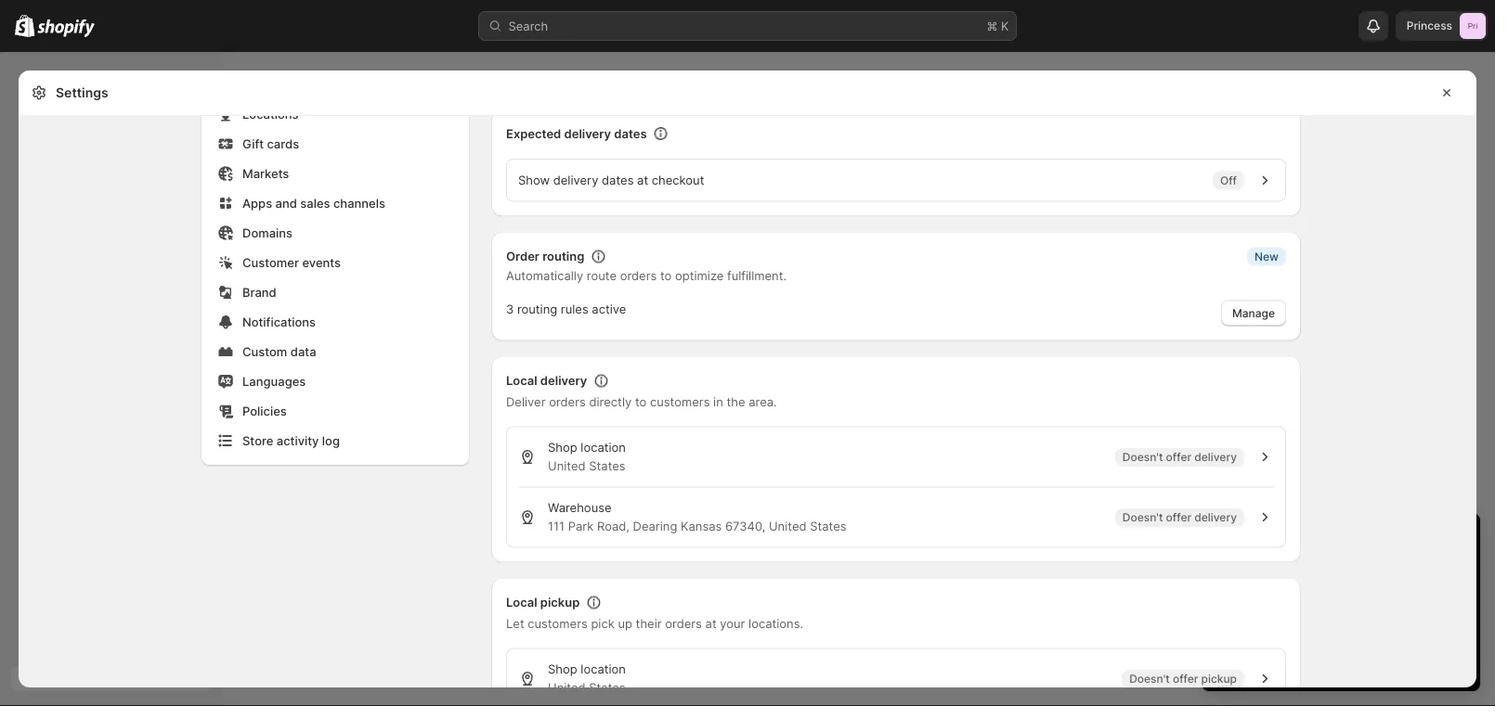 Task type: locate. For each thing, give the bounding box(es) containing it.
doesn't offer delivery for united states
[[1122, 451, 1237, 464]]

orders down the local delivery
[[549, 395, 586, 410]]

1 vertical spatial shop location united states
[[548, 663, 626, 696]]

pickup down online
[[1201, 673, 1237, 686]]

0 horizontal spatial plan
[[1315, 564, 1339, 578]]

day
[[1234, 530, 1266, 553]]

and right "apps"
[[275, 196, 297, 210]]

0 vertical spatial pickup
[[540, 596, 580, 610]]

1 horizontal spatial at
[[705, 617, 717, 631]]

to down $1/month
[[1355, 601, 1366, 615]]

fulfillment.
[[727, 269, 787, 283]]

0 horizontal spatial pickup
[[540, 596, 580, 610]]

pick
[[1304, 653, 1326, 667]]

1 day left in your trial element
[[1202, 562, 1480, 692]]

1 vertical spatial at
[[705, 617, 717, 631]]

1 vertical spatial local
[[506, 596, 537, 610]]

domains
[[242, 226, 293, 240]]

features
[[1393, 619, 1440, 634]]

0 vertical spatial united
[[548, 459, 586, 474]]

customers down local pickup
[[528, 617, 588, 631]]

location
[[581, 441, 626, 455], [581, 663, 626, 677]]

your inside settings dialog
[[720, 617, 745, 631]]

1 local from the top
[[506, 374, 537, 388]]

pickup
[[540, 596, 580, 610], [1201, 673, 1237, 686]]

shopify image
[[15, 14, 35, 37], [37, 19, 95, 38]]

0 vertical spatial plan
[[1315, 564, 1339, 578]]

1 horizontal spatial 3
[[1261, 582, 1269, 597]]

doesn't offer delivery for 111 park road, dearing kansas 67340, united states
[[1122, 511, 1237, 524]]

plan up "for"
[[1315, 564, 1339, 578]]

2 local from the top
[[506, 596, 537, 610]]

0 horizontal spatial customers
[[528, 617, 588, 631]]

custom data
[[242, 345, 316, 359]]

0 vertical spatial routing
[[542, 249, 584, 264]]

3 down automatically
[[506, 302, 514, 317]]

at right their
[[705, 617, 717, 631]]

routing down automatically
[[517, 302, 557, 317]]

doesn't
[[1122, 451, 1163, 464], [1122, 511, 1163, 524], [1129, 673, 1170, 686]]

routing for order
[[542, 249, 584, 264]]

plan down the bonus
[[1356, 653, 1378, 667]]

doesn't offer delivery
[[1122, 451, 1237, 464], [1122, 511, 1237, 524]]

plan inside 'link'
[[1356, 653, 1378, 667]]

at
[[637, 173, 648, 187], [705, 617, 717, 631]]

park
[[568, 520, 594, 534]]

1 vertical spatial 3
[[1261, 582, 1269, 597]]

to left a
[[1262, 564, 1274, 578]]

delivery for local
[[540, 374, 587, 388]]

united right 67340,
[[769, 520, 807, 534]]

2 horizontal spatial orders
[[665, 617, 702, 631]]

shop for doesn't offer delivery
[[548, 441, 577, 455]]

2 shop from the top
[[548, 663, 577, 677]]

2 doesn't offer delivery from the top
[[1122, 511, 1237, 524]]

online
[[1235, 619, 1269, 634]]

location down pick
[[581, 663, 626, 677]]

in inside dialog
[[713, 395, 723, 410]]

0 horizontal spatial shopify image
[[15, 14, 35, 37]]

2 vertical spatial and
[[1305, 619, 1326, 634]]

0 vertical spatial doesn't offer delivery
[[1122, 451, 1237, 464]]

settings dialog
[[19, 0, 1476, 707]]

active
[[592, 302, 626, 317]]

1
[[1220, 530, 1229, 553]]

in
[[713, 395, 723, 410], [1305, 530, 1320, 553]]

1 day left in your trial
[[1220, 530, 1403, 553]]

manage
[[1232, 306, 1275, 320]]

1 vertical spatial store
[[1273, 619, 1302, 634]]

0 vertical spatial orders
[[620, 269, 657, 283]]

local up 'deliver'
[[506, 374, 537, 388]]

0 horizontal spatial and
[[275, 196, 297, 210]]

shop location united states down pick
[[548, 663, 626, 696]]

states for doesn't offer delivery
[[589, 459, 626, 474]]

and up $1/month
[[1343, 564, 1364, 578]]

1 vertical spatial doesn't offer delivery
[[1122, 511, 1237, 524]]

route
[[587, 269, 617, 283]]

1 vertical spatial and
[[1343, 564, 1364, 578]]

0 vertical spatial states
[[589, 459, 626, 474]]

policies
[[242, 404, 287, 418]]

0 vertical spatial offer
[[1166, 451, 1191, 464]]

warehouse
[[548, 501, 612, 515]]

your left locations.
[[720, 617, 745, 631]]

1 vertical spatial location
[[581, 663, 626, 677]]

apps and sales channels
[[242, 196, 385, 210]]

2 location from the top
[[581, 663, 626, 677]]

show
[[518, 173, 550, 187]]

0 vertical spatial shop
[[548, 441, 577, 455]]

dates up show delivery dates at checkout
[[614, 126, 647, 141]]

store down months at bottom right
[[1286, 601, 1315, 615]]

left
[[1271, 530, 1300, 553]]

1 doesn't offer delivery from the top
[[1122, 451, 1237, 464]]

order routing
[[506, 249, 584, 264]]

and left add
[[1305, 619, 1326, 634]]

delivery for expected
[[564, 126, 611, 141]]

0 vertical spatial dates
[[614, 126, 647, 141]]

first 3 months for $1/month
[[1235, 582, 1391, 597]]

to
[[660, 269, 672, 283], [635, 395, 647, 410], [1262, 564, 1274, 578], [1355, 601, 1366, 615]]

customers
[[650, 395, 710, 410], [528, 617, 588, 631]]

and inside "to customize your online store and add bonus features"
[[1305, 619, 1326, 634]]

routing for 3
[[517, 302, 557, 317]]

delivery
[[564, 126, 611, 141], [553, 173, 598, 187], [540, 374, 587, 388], [1194, 451, 1237, 464], [1194, 511, 1237, 524]]

local for local pickup
[[506, 596, 537, 610]]

states right 67340,
[[810, 520, 847, 534]]

your left trial
[[1326, 530, 1364, 553]]

united
[[548, 459, 586, 474], [769, 520, 807, 534], [548, 681, 586, 696]]

languages
[[242, 374, 306, 389]]

1 vertical spatial customers
[[528, 617, 588, 631]]

get:
[[1367, 564, 1390, 578]]

states up the warehouse
[[589, 459, 626, 474]]

delivery for show
[[553, 173, 598, 187]]

1 vertical spatial states
[[810, 520, 847, 534]]

dialog
[[1484, 71, 1495, 688]]

languages link
[[213, 369, 458, 395]]

⌘
[[987, 19, 998, 33]]

app
[[1261, 601, 1283, 615]]

in inside dropdown button
[[1305, 530, 1320, 553]]

locations.
[[749, 617, 803, 631]]

0 vertical spatial 3
[[506, 302, 514, 317]]

0 vertical spatial and
[[275, 196, 297, 210]]

settings
[[56, 85, 108, 101]]

orders
[[620, 269, 657, 283], [549, 395, 586, 410], [665, 617, 702, 631]]

1 vertical spatial plan
[[1356, 653, 1378, 667]]

your inside 'link'
[[1329, 653, 1353, 667]]

1 shop from the top
[[548, 441, 577, 455]]

orders right their
[[665, 617, 702, 631]]

1 vertical spatial dates
[[602, 173, 634, 187]]

first
[[1235, 582, 1257, 597]]

and for switch
[[1343, 564, 1364, 578]]

1 vertical spatial routing
[[517, 302, 557, 317]]

optimize
[[675, 269, 724, 283]]

customers left the at left
[[650, 395, 710, 410]]

dates left checkout
[[602, 173, 634, 187]]

1 vertical spatial shop
[[548, 663, 577, 677]]

gift cards link
[[213, 131, 458, 157]]

your up features
[[1431, 601, 1457, 615]]

3 right first
[[1261, 582, 1269, 597]]

offer
[[1166, 451, 1191, 464], [1166, 511, 1191, 524], [1173, 673, 1198, 686]]

2 vertical spatial united
[[548, 681, 586, 696]]

1 vertical spatial in
[[1305, 530, 1320, 553]]

in left the at left
[[713, 395, 723, 410]]

1 horizontal spatial in
[[1305, 530, 1320, 553]]

gift cards
[[242, 137, 299, 151]]

$50 app store credit
[[1235, 601, 1351, 615]]

pickup down 111
[[540, 596, 580, 610]]

⌘ k
[[987, 19, 1009, 33]]

order
[[506, 249, 540, 264]]

expected delivery dates
[[506, 126, 647, 141]]

expected
[[506, 126, 561, 141]]

shop down local pickup
[[548, 663, 577, 677]]

3
[[506, 302, 514, 317], [1261, 582, 1269, 597]]

data
[[290, 345, 316, 359]]

routing up automatically
[[542, 249, 584, 264]]

channels
[[333, 196, 385, 210]]

locations
[[242, 107, 299, 121]]

custom data link
[[213, 339, 458, 365]]

routing
[[542, 249, 584, 264], [517, 302, 557, 317]]

at left checkout
[[637, 173, 648, 187]]

deliver orders directly to customers in the area.
[[506, 395, 777, 410]]

cards
[[267, 137, 299, 151]]

shop up the warehouse
[[548, 441, 577, 455]]

1 horizontal spatial orders
[[620, 269, 657, 283]]

3 inside settings dialog
[[506, 302, 514, 317]]

local
[[506, 374, 537, 388], [506, 596, 537, 610]]

0 horizontal spatial 3
[[506, 302, 514, 317]]

store activity log
[[242, 434, 340, 448]]

1 horizontal spatial pickup
[[1201, 673, 1237, 686]]

0 vertical spatial in
[[713, 395, 723, 410]]

local for local delivery
[[506, 374, 537, 388]]

0 vertical spatial location
[[581, 441, 626, 455]]

1 location from the top
[[581, 441, 626, 455]]

your inside dropdown button
[[1326, 530, 1364, 553]]

1 horizontal spatial plan
[[1356, 653, 1378, 667]]

2 horizontal spatial and
[[1343, 564, 1364, 578]]

dearing
[[633, 520, 677, 534]]

orders right route
[[620, 269, 657, 283]]

0 vertical spatial shop location united states
[[548, 441, 626, 474]]

shop
[[548, 441, 577, 455], [548, 663, 577, 677]]

2 vertical spatial orders
[[665, 617, 702, 631]]

0 horizontal spatial orders
[[549, 395, 586, 410]]

1 vertical spatial united
[[769, 520, 807, 534]]

k
[[1001, 19, 1009, 33]]

deliver
[[506, 395, 546, 410]]

off
[[1220, 174, 1237, 187]]

to left optimize
[[660, 269, 672, 283]]

your right pick
[[1329, 653, 1353, 667]]

2 shop location united states from the top
[[548, 663, 626, 696]]

united inside warehouse 111 park road, dearing kansas 67340, united states
[[769, 520, 807, 534]]

local up let
[[506, 596, 537, 610]]

credit
[[1318, 601, 1351, 615]]

shop location united states up the warehouse
[[548, 441, 626, 474]]

1 vertical spatial pickup
[[1201, 673, 1237, 686]]

0 horizontal spatial in
[[713, 395, 723, 410]]

0 horizontal spatial at
[[637, 173, 648, 187]]

0 vertical spatial local
[[506, 374, 537, 388]]

plan
[[1315, 564, 1339, 578], [1356, 653, 1378, 667]]

united up the warehouse
[[548, 459, 586, 474]]

switch to a paid plan and get:
[[1220, 564, 1390, 578]]

pick your plan
[[1304, 653, 1378, 667]]

2 vertical spatial states
[[589, 681, 626, 696]]

1 shop location united states from the top
[[548, 441, 626, 474]]

united down local pickup
[[548, 681, 586, 696]]

location down directly
[[581, 441, 626, 455]]

1 horizontal spatial and
[[1305, 619, 1326, 634]]

in right the left at the right of the page
[[1305, 530, 1320, 553]]

0 vertical spatial customers
[[650, 395, 710, 410]]

automatically
[[506, 269, 583, 283]]

states down pick
[[589, 681, 626, 696]]

store down $50 app store credit link
[[1273, 619, 1302, 634]]



Task type: vqa. For each thing, say whether or not it's contained in the screenshot.
and corresponding to to
yes



Task type: describe. For each thing, give the bounding box(es) containing it.
1 vertical spatial orders
[[549, 395, 586, 410]]

1 horizontal spatial shopify image
[[37, 19, 95, 38]]

brand link
[[213, 280, 458, 306]]

$50
[[1235, 601, 1258, 615]]

shop location united states for doesn't offer delivery
[[548, 441, 626, 474]]

$50 app store credit link
[[1235, 601, 1351, 615]]

1 vertical spatial offer
[[1166, 511, 1191, 524]]

domains link
[[213, 220, 458, 246]]

location for doesn't offer pickup
[[581, 663, 626, 677]]

gift
[[242, 137, 264, 151]]

search
[[508, 19, 548, 33]]

local pickup
[[506, 596, 580, 610]]

store activity log link
[[213, 428, 458, 454]]

0 vertical spatial at
[[637, 173, 648, 187]]

for
[[1318, 582, 1334, 597]]

to inside "to customize your online store and add bonus features"
[[1355, 601, 1366, 615]]

manage link
[[1221, 300, 1286, 326]]

location for doesn't offer delivery
[[581, 441, 626, 455]]

111
[[548, 520, 565, 534]]

pick
[[591, 617, 615, 631]]

to right directly
[[635, 395, 647, 410]]

rules
[[561, 302, 588, 317]]

sales
[[300, 196, 330, 210]]

1 horizontal spatial customers
[[650, 395, 710, 410]]

0 vertical spatial store
[[1286, 601, 1315, 615]]

customer
[[242, 255, 299, 270]]

automatically route orders to optimize fulfillment.
[[506, 269, 787, 283]]

shop location united states for doesn't offer pickup
[[548, 663, 626, 696]]

new
[[1255, 250, 1279, 263]]

log
[[322, 434, 340, 448]]

bonus
[[1355, 619, 1390, 634]]

notifications
[[242, 315, 316, 329]]

states for doesn't offer pickup
[[589, 681, 626, 696]]

2 vertical spatial offer
[[1173, 673, 1198, 686]]

pick your plan link
[[1220, 647, 1462, 673]]

paid
[[1287, 564, 1312, 578]]

brand
[[242, 285, 276, 299]]

markets link
[[213, 161, 458, 187]]

apps
[[242, 196, 272, 210]]

show delivery dates at checkout
[[518, 173, 704, 187]]

doesn't offer pickup
[[1129, 673, 1237, 686]]

checkout
[[652, 173, 704, 187]]

directly
[[589, 395, 632, 410]]

1 day left in your trial button
[[1202, 514, 1480, 553]]

warehouse 111 park road, dearing kansas 67340, united states
[[548, 501, 847, 534]]

and for to
[[1305, 619, 1326, 634]]

1 vertical spatial doesn't
[[1122, 511, 1163, 524]]

months
[[1272, 582, 1315, 597]]

dates for expected delivery dates
[[614, 126, 647, 141]]

0 vertical spatial doesn't
[[1122, 451, 1163, 464]]

trial
[[1370, 530, 1403, 553]]

customer events
[[242, 255, 341, 270]]

princess image
[[1460, 13, 1486, 39]]

markets
[[242, 166, 289, 181]]

add
[[1330, 619, 1352, 634]]

road,
[[597, 520, 630, 534]]

events
[[302, 255, 341, 270]]

$1/month
[[1337, 582, 1391, 597]]

the
[[727, 395, 745, 410]]

a
[[1277, 564, 1284, 578]]

let customers pick up their orders at your locations.
[[506, 617, 803, 631]]

local delivery
[[506, 374, 587, 388]]

3 inside 1 day left in your trial element
[[1261, 582, 1269, 597]]

customer events link
[[213, 250, 458, 276]]

3 routing rules active
[[506, 302, 626, 317]]

67340,
[[725, 520, 765, 534]]

your inside "to customize your online store and add bonus features"
[[1431, 601, 1457, 615]]

apps and sales channels link
[[213, 190, 458, 216]]

up
[[618, 617, 632, 631]]

switch
[[1220, 564, 1259, 578]]

store inside "to customize your online store and add bonus features"
[[1273, 619, 1302, 634]]

store
[[242, 434, 273, 448]]

area.
[[749, 395, 777, 410]]

2 vertical spatial doesn't
[[1129, 673, 1170, 686]]

united for doesn't offer delivery
[[548, 459, 586, 474]]

and inside settings dialog
[[275, 196, 297, 210]]

shop for doesn't offer pickup
[[548, 663, 577, 677]]

states inside warehouse 111 park road, dearing kansas 67340, united states
[[810, 520, 847, 534]]

princess
[[1407, 19, 1452, 33]]

notifications link
[[213, 309, 458, 335]]

kansas
[[681, 520, 722, 534]]

policies link
[[213, 398, 458, 424]]

united for doesn't offer pickup
[[548, 681, 586, 696]]

activity
[[277, 434, 319, 448]]

let
[[506, 617, 524, 631]]

locations link
[[213, 101, 458, 127]]

customize
[[1370, 601, 1428, 615]]

their
[[636, 617, 662, 631]]

dates for show delivery dates at checkout
[[602, 173, 634, 187]]



